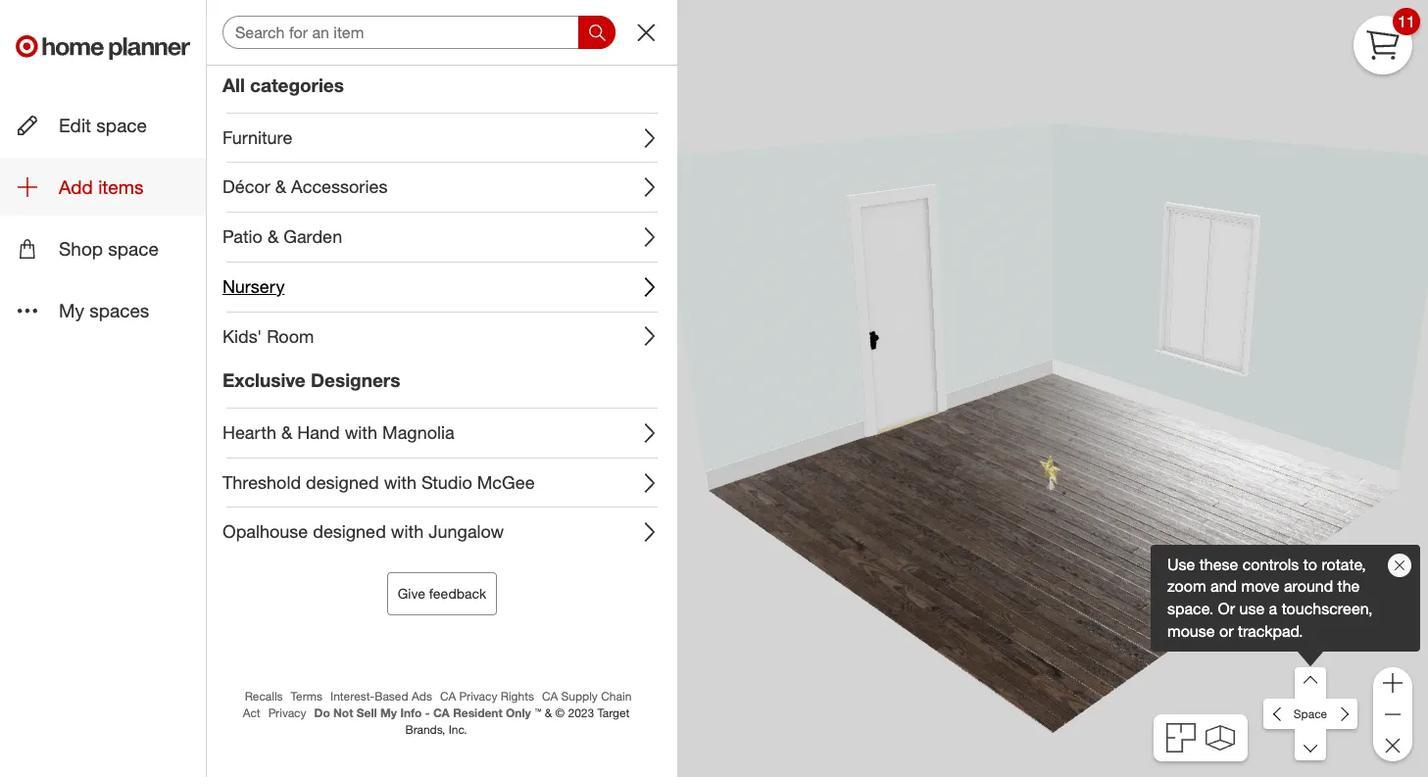 Task type: vqa. For each thing, say whether or not it's contained in the screenshot.
to
yes



Task type: describe. For each thing, give the bounding box(es) containing it.
& right ™ on the bottom left
[[545, 706, 552, 720]]

my spaces button
[[0, 282, 206, 340]]

& for décor
[[275, 176, 286, 198]]

act
[[243, 706, 260, 720]]

recalls
[[245, 689, 283, 704]]

privacy link
[[268, 706, 306, 720]]

privacy do not sell my info - ca resident only ™ & © 2023
[[268, 706, 594, 720]]

give
[[398, 585, 425, 602]]

my spaces
[[59, 299, 149, 322]]

threshold designed with studio mcgee
[[223, 471, 535, 493]]

threshold
[[223, 471, 301, 493]]

©
[[556, 706, 565, 720]]

magnolia
[[382, 422, 455, 443]]

patio
[[223, 226, 263, 247]]

do
[[314, 706, 330, 720]]

ca privacy rights link
[[440, 689, 534, 704]]

11 button
[[1354, 8, 1421, 75]]

décor
[[223, 176, 270, 198]]

sell
[[357, 706, 377, 720]]

™
[[535, 706, 542, 720]]

décor & accessories button
[[207, 163, 678, 212]]

nursery button
[[207, 263, 678, 311]]

designed for threshold
[[306, 471, 379, 493]]

items
[[98, 176, 144, 198]]

kids' room
[[223, 325, 314, 347]]

use these controls to rotate, zoom and move around the space. or use a touchscreen, mouse or trackpad. tooltip
[[1151, 545, 1421, 652]]

furniture button
[[207, 113, 678, 162]]

ca supply chain act
[[243, 689, 632, 720]]

use
[[1168, 555, 1196, 574]]

ca right -
[[433, 706, 450, 720]]

furniture
[[223, 126, 293, 148]]

brands,
[[405, 722, 446, 737]]

top view button icon image
[[1167, 724, 1197, 753]]

front view button icon image
[[1206, 725, 1235, 751]]

trackpad.
[[1238, 622, 1304, 641]]

hand
[[297, 422, 340, 443]]

tilt camera down 30° image
[[1295, 730, 1327, 761]]

terms link
[[291, 689, 323, 704]]

space for edit space
[[96, 114, 147, 136]]

these
[[1200, 555, 1239, 574]]

move
[[1242, 577, 1280, 597]]

shop space
[[59, 238, 159, 260]]

recalls link
[[245, 689, 283, 704]]

or
[[1220, 622, 1234, 641]]

ads
[[412, 689, 432, 704]]

a
[[1269, 599, 1278, 619]]

all
[[223, 74, 245, 96]]

or
[[1218, 599, 1235, 619]]

kids'
[[223, 325, 262, 347]]

supply
[[561, 689, 598, 704]]

designers
[[311, 369, 401, 391]]

target
[[598, 706, 630, 720]]

interest-based ads link
[[330, 689, 432, 704]]

all categories
[[223, 74, 344, 96]]

nursery
[[223, 275, 285, 297]]

ca inside ca supply chain act
[[542, 689, 558, 704]]

add
[[59, 176, 93, 198]]

add items
[[59, 176, 144, 198]]

edit
[[59, 114, 91, 136]]



Task type: locate. For each thing, give the bounding box(es) containing it.
room
[[267, 325, 314, 347]]

1 vertical spatial space
[[108, 238, 159, 260]]

0 vertical spatial privacy
[[459, 689, 498, 704]]

with right hand
[[345, 422, 378, 443]]

hearth & hand with magnolia button
[[207, 409, 678, 458]]

with for studio
[[384, 471, 417, 493]]

& for patio
[[268, 226, 279, 247]]

target brands, inc.
[[405, 706, 630, 737]]

terms
[[291, 689, 323, 704]]

jungalow
[[429, 521, 504, 543]]

with
[[345, 422, 378, 443], [384, 471, 417, 493], [391, 521, 424, 543]]

give feedback button
[[387, 573, 497, 616]]

with for jungalow
[[391, 521, 424, 543]]

based
[[375, 689, 409, 704]]

designed inside button
[[306, 471, 379, 493]]

to
[[1304, 555, 1318, 574]]

interest-
[[330, 689, 375, 704]]

1 vertical spatial designed
[[313, 521, 386, 543]]

designed down threshold designed with studio mcgee
[[313, 521, 386, 543]]

rights
[[501, 689, 534, 704]]

studio
[[422, 471, 472, 493]]

exclusive designers
[[223, 369, 401, 391]]

tilt camera up 30° image
[[1295, 668, 1327, 699]]

& right the décor
[[275, 176, 286, 198]]

rotate,
[[1322, 555, 1367, 574]]

mcgee
[[477, 471, 535, 493]]

accessories
[[291, 176, 388, 198]]

privacy down terms link
[[268, 706, 306, 720]]

opalhouse
[[223, 521, 308, 543]]

edit space
[[59, 114, 147, 136]]

recalls terms interest-based ads ca privacy rights
[[245, 689, 534, 704]]

0 vertical spatial with
[[345, 422, 378, 443]]

1 vertical spatial my
[[380, 706, 397, 720]]

with inside button
[[391, 521, 424, 543]]

privacy up resident
[[459, 689, 498, 704]]

spaces
[[89, 299, 149, 322]]

inc.
[[449, 722, 467, 737]]

2023
[[568, 706, 594, 720]]

hearth & hand with magnolia
[[223, 422, 455, 443]]

& right patio
[[268, 226, 279, 247]]

opalhouse designed with jungalow button
[[207, 508, 678, 557]]

space
[[96, 114, 147, 136], [108, 238, 159, 260]]

feedback
[[429, 585, 487, 602]]

garden
[[284, 226, 342, 247]]

space for shop space
[[108, 238, 159, 260]]

ca up ©
[[542, 689, 558, 704]]

0 horizontal spatial my
[[59, 299, 84, 322]]

-
[[425, 706, 430, 720]]

&
[[275, 176, 286, 198], [268, 226, 279, 247], [281, 422, 293, 443], [545, 706, 552, 720]]

mouse
[[1168, 622, 1215, 641]]

add items button
[[0, 158, 206, 216]]

threshold designed with studio mcgee button
[[207, 459, 678, 507]]

designed down hearth & hand with magnolia
[[306, 471, 379, 493]]

info
[[400, 706, 422, 720]]

controls
[[1243, 555, 1300, 574]]

my
[[59, 299, 84, 322], [380, 706, 397, 720]]

categories
[[250, 74, 344, 96]]

shop
[[59, 238, 103, 260]]

0 vertical spatial my
[[59, 299, 84, 322]]

pan camera right 30° image
[[1326, 699, 1358, 730]]

shop space button
[[0, 220, 206, 278]]

0 vertical spatial space
[[96, 114, 147, 136]]

11
[[1398, 11, 1416, 31]]

1 vertical spatial privacy
[[268, 706, 306, 720]]

hearth
[[223, 422, 277, 443]]

kids' room button
[[207, 312, 678, 361]]

edit space button
[[0, 96, 206, 154]]

space inside 'edit space' button
[[96, 114, 147, 136]]

1 vertical spatial with
[[384, 471, 417, 493]]

the
[[1338, 577, 1360, 597]]

designed
[[306, 471, 379, 493], [313, 521, 386, 543]]

chain
[[601, 689, 632, 704]]

patio & garden button
[[207, 213, 678, 262]]

ca
[[440, 689, 456, 704], [542, 689, 558, 704], [433, 706, 450, 720]]

patio & garden
[[223, 226, 342, 247]]

only
[[506, 706, 531, 720]]

privacy
[[459, 689, 498, 704], [268, 706, 306, 720]]

use these controls to rotate, zoom and move around the space. or use a touchscreen, mouse or trackpad.
[[1168, 555, 1373, 641]]

and
[[1211, 577, 1237, 597]]

my left spaces
[[59, 299, 84, 322]]

designed inside button
[[313, 521, 386, 543]]

resident
[[453, 706, 503, 720]]

décor & accessories
[[223, 176, 388, 198]]

home planner landing page image
[[16, 16, 190, 78]]

touchscreen,
[[1282, 599, 1373, 619]]

space inside shop space "button"
[[108, 238, 159, 260]]

space right edit
[[96, 114, 147, 136]]

space right shop
[[108, 238, 159, 260]]

give feedback
[[398, 585, 487, 602]]

ca up privacy do not sell my info - ca resident only ™ & © 2023
[[440, 689, 456, 704]]

my inside button
[[59, 299, 84, 322]]

use
[[1240, 599, 1265, 619]]

zoom
[[1168, 577, 1207, 597]]

2 vertical spatial with
[[391, 521, 424, 543]]

& left hand
[[281, 422, 293, 443]]

do not sell my info - ca resident only link
[[314, 706, 531, 720]]

& for hearth
[[281, 422, 293, 443]]

with down threshold designed with studio mcgee
[[391, 521, 424, 543]]

0 horizontal spatial privacy
[[268, 706, 306, 720]]

ca supply chain act link
[[243, 689, 632, 720]]

1 horizontal spatial privacy
[[459, 689, 498, 704]]

with left studio
[[384, 471, 417, 493]]

pan camera left 30° image
[[1264, 699, 1296, 730]]

Search for an item search field
[[223, 16, 616, 49]]

my down recalls terms interest-based ads ca privacy rights
[[380, 706, 397, 720]]

around
[[1284, 577, 1334, 597]]

space.
[[1168, 599, 1214, 619]]

not
[[333, 706, 353, 720]]

0 vertical spatial designed
[[306, 471, 379, 493]]

1 horizontal spatial my
[[380, 706, 397, 720]]

opalhouse designed with jungalow
[[223, 521, 504, 543]]

designed for opalhouse
[[313, 521, 386, 543]]

space
[[1294, 707, 1328, 722]]



